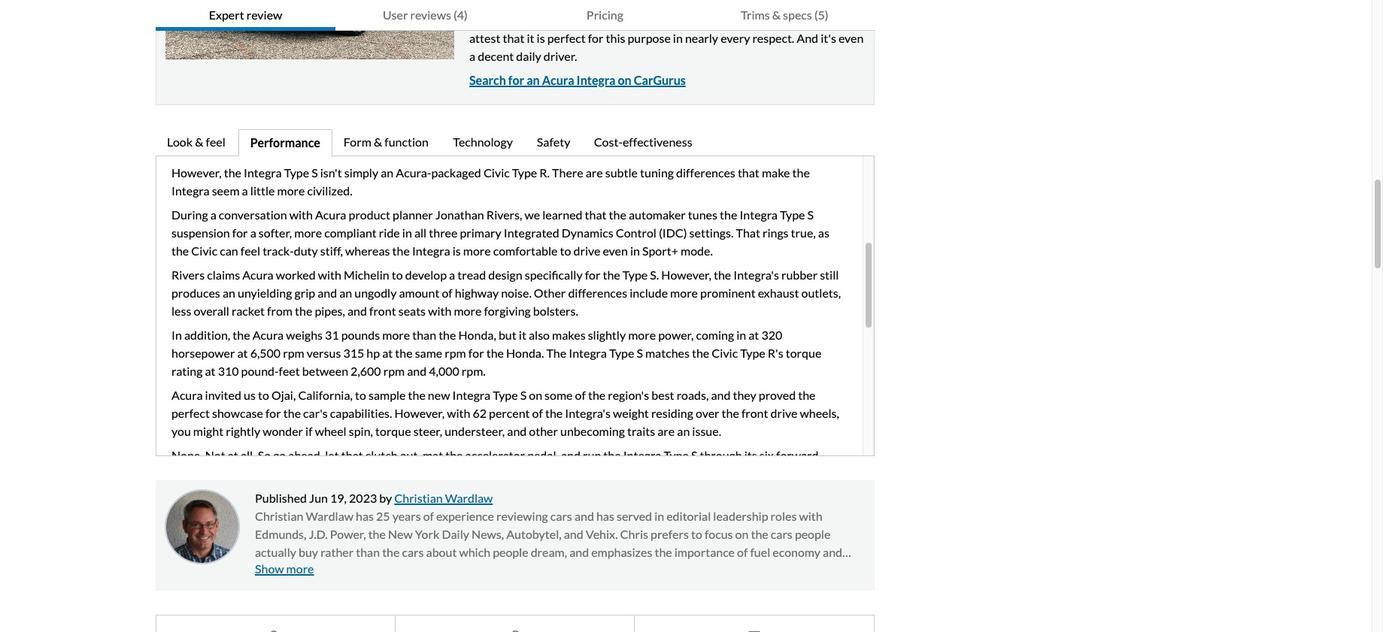 Task type: describe. For each thing, give the bounding box(es) containing it.
the left same
[[395, 346, 413, 360]]

are inside acura invited us to ojai, california, to sample the new integra type s on some of the region's best roads, and they proved the perfect showcase for the car's capabilities. however, with 62 percent of the integra's weight residing over the front drive wheels, you might rightly wonder if wheel spin, torque steer, understeer, and other unbecoming traits are an issue.
[[658, 424, 675, 438]]

1 horizontal spatial rpm
[[383, 364, 405, 378]]

type inside during a conversation with acura product planner jonathan rivers, we learned that the automaker tunes the integra type s suspension for a softer, more compliant ride in all three primary integrated dynamics control (idc) settings. that rings true, as the civic can feel track-duty stiff, whereas the integra is more comfortable to drive even in sport+ mode.
[[780, 207, 805, 222]]

and down the percent
[[507, 424, 527, 438]]

with inside christian wardlaw has 25 years of experience reviewing cars and has served in editorial leadership roles with edmunds, j.d. power, the new york daily news, autobytel, and vehix. chris prefers to focus on the cars people actually buy rather than the cars about which people dream, and emphasizes the importance of fuel economy and safety as much as how much fun a car is to drive. chris is married to an automotive journalist, is the father of four daughters, and lives in southern california.
[[799, 509, 823, 523]]

for inside acura invited us to ojai, california, to sample the new integra type s on some of the region's best roads, and they proved the perfect showcase for the car's capabilities. however, with 62 percent of the integra's weight residing over the front drive wheels, you might rightly wonder if wheel spin, torque steer, understeer, and other unbecoming traits are an issue.
[[266, 406, 281, 420]]

an up pipes,
[[339, 286, 352, 300]]

in right lives
[[361, 581, 371, 596]]

25
[[376, 509, 390, 523]]

conditions
[[651, 466, 706, 480]]

you inside acura invited us to ojai, california, to sample the new integra type s on some of the region's best roads, and they proved the perfect showcase for the car's capabilities. however, with 62 percent of the integra's weight residing over the front drive wheels, you might rightly wonder if wheel spin, torque steer, understeer, and other unbecoming traits are an issue.
[[172, 424, 191, 438]]

type inside the nope. not at all. so go ahead, let that clutch out, mat the accelerator pedal, and run the integra type s through its six forward gears. you'll enjoy a thrill devoid of lateral tugging as you gather speed, except under certain conditions involving lumpy pavement while powering up and around curves. that was the only situation where we could detect torque steer over approximately 170 miles of driving.
[[664, 448, 689, 462]]

and left lives
[[313, 581, 333, 596]]

and up variable-
[[480, 69, 499, 83]]

& for trims
[[772, 8, 781, 22]]

acura-
[[396, 165, 431, 179]]

and left run
[[561, 448, 581, 462]]

an inside christian wardlaw has 25 years of experience reviewing cars and has served in editorial leadership roles with edmunds, j.d. power, the new york daily news, autobytel, and vehix. chris prefers to focus on the cars people actually buy rather than the cars about which people dream, and emphasizes the importance of fuel economy and safety as much as how much fun a car is to drive. chris is married to an automotive journalist, is the father of four daughters, and lives in southern california.
[[606, 563, 619, 577]]

2 horizontal spatial inch
[[819, 123, 841, 137]]

in for in addition, it shares the civic type r's dual-axis front strut and multi- link rear suspension with adaptive damping, dual-pinion variable-ratio steering, 13.8-inch two-piece ventilated front disc brakes with brembo four-piston calipers, and 12-inch solid rear discs. like the civic type r, the integra type s offers four driving modes, has a center-mounted triple-outlet exhaust system, and sits on 19-inch wheels wrapped in 265/30 michelin pilot sport 4s performance summer tires.
[[172, 69, 182, 83]]

prominent
[[700, 286, 756, 300]]

to up capabilities.
[[355, 388, 366, 402]]

so
[[258, 448, 271, 462]]

with inside acura invited us to ojai, california, to sample the new integra type s on some of the region's best roads, and they proved the perfect showcase for the car's capabilities. however, with 62 percent of the integra's weight residing over the front drive wheels, you might rightly wonder if wheel spin, torque steer, understeer, and other unbecoming traits are an issue.
[[447, 406, 471, 420]]

planner
[[393, 207, 433, 222]]

trims & specs (5) tab
[[695, 0, 875, 31]]

62
[[473, 406, 487, 420]]

torque inside the in addition, the acura weighs 31 pounds more than the honda, but it also makes slightly more power, coming in at 320 horsepower at 6,500 rpm versus 315 hp at the same rpm for the honda. the integra type s matches the civic type r's torque rating at 310 pound-feet between 2,600 rpm and 4,000 rpm.
[[786, 346, 822, 360]]

you inside the nope. not at all. so go ahead, let that clutch out, mat the accelerator pedal, and run the integra type s through its six forward gears. you'll enjoy a thrill devoid of lateral tugging as you gather speed, except under certain conditions involving lumpy pavement while powering up and around curves. that was the only situation where we could detect torque steer over approximately 170 miles of driving.
[[446, 466, 465, 480]]

with up two-
[[278, 87, 302, 101]]

integra's inside acura invited us to ojai, california, to sample the new integra type s on some of the region's best roads, and they proved the perfect showcase for the car's capabilities. however, with 62 percent of the integra's weight residing over the front drive wheels, you might rightly wonder if wheel spin, torque steer, understeer, and other unbecoming traits are an issue.
[[565, 406, 611, 420]]

at left 6,500 at bottom
[[237, 346, 248, 360]]

it inside in addition, it shares the civic type r's dual-axis front strut and multi- link rear suspension with adaptive damping, dual-pinion variable-ratio steering, 13.8-inch two-piece ventilated front disc brakes with brembo four-piston calipers, and 12-inch solid rear discs. like the civic type r, the integra type s offers four driving modes, has a center-mounted triple-outlet exhaust system, and sits on 19-inch wheels wrapped in 265/30 michelin pilot sport 4s performance summer tires.
[[233, 69, 240, 83]]

during
[[172, 207, 208, 222]]

look
[[167, 134, 193, 149]]

that inside however, the integra type s isn't simply an acura-packaged civic type r. there are subtle tuning differences that make the integra seem a little more civilized.
[[738, 165, 760, 179]]

it inside the in addition, the acura weighs 31 pounds more than the honda, but it also makes slightly more power, coming in at 320 horsepower at 6,500 rpm versus 315 hp at the same rpm for the honda. the integra type s matches the civic type r's torque rating at 310 pound-feet between 2,600 rpm and 4,000 rpm.
[[519, 328, 527, 342]]

subtle
[[605, 165, 638, 179]]

simply
[[344, 165, 379, 179]]

safety
[[255, 563, 287, 577]]

is right journalist,
[[739, 563, 747, 577]]

drive.
[[476, 563, 505, 577]]

function
[[385, 134, 429, 149]]

r's inside in addition, it shares the civic type r's dual-axis front strut and multi- link rear suspension with adaptive damping, dual-pinion variable-ratio steering, 13.8-inch two-piece ventilated front disc brakes with brembo four-piston calipers, and 12-inch solid rear discs. like the civic type r, the integra type s offers four driving modes, has a center-mounted triple-outlet exhaust system, and sits on 19-inch wheels wrapped in 265/30 michelin pilot sport 4s performance summer tires.
[[355, 69, 371, 83]]

to inside during a conversation with acura product planner jonathan rivers, we learned that the automaker tunes the integra type s suspension for a softer, more compliant ride in all three primary integrated dynamics control (idc) settings. that rings true, as the civic can feel track-duty stiff, whereas the integra is more comfortable to drive even in sport+ mode.
[[560, 243, 571, 258]]

tread
[[458, 268, 486, 282]]

how
[[348, 563, 371, 577]]

calipers,
[[603, 105, 647, 119]]

gather
[[467, 466, 502, 480]]

over inside acura invited us to ojai, california, to sample the new integra type s on some of the region's best roads, and they proved the perfect showcase for the car's capabilities. however, with 62 percent of the integra's weight residing over the front drive wheels, you might rightly wonder if wheel spin, torque steer, understeer, and other unbecoming traits are an issue.
[[696, 406, 720, 420]]

cargurus
[[634, 73, 686, 87]]

more inside however, the integra type s isn't simply an acura-packaged civic type r. there are subtle tuning differences that make the integra seem a little more civilized.
[[277, 183, 305, 198]]

the down grip
[[295, 304, 312, 318]]

the down coming
[[692, 346, 710, 360]]

out,
[[400, 448, 420, 462]]

makes
[[552, 328, 586, 342]]

the right run
[[604, 448, 621, 462]]

the right like
[[820, 105, 837, 119]]

search
[[469, 73, 506, 87]]

rings
[[763, 225, 789, 240]]

and up pounds
[[348, 304, 367, 318]]

an down claims
[[223, 286, 235, 300]]

1 horizontal spatial cars
[[551, 509, 572, 523]]

christian wardlaw headshot image
[[165, 489, 240, 565]]

highway
[[455, 286, 499, 300]]

however, inside acura invited us to ojai, california, to sample the new integra type s on some of the region's best roads, and they proved the perfect showcase for the car's capabilities. however, with 62 percent of the integra's weight residing over the front drive wheels, you might rightly wonder if wheel spin, torque steer, understeer, and other unbecoming traits are an issue.
[[395, 406, 445, 420]]

search for an acura integra on cargurus
[[469, 73, 686, 87]]

the down ride
[[392, 243, 410, 258]]

york
[[415, 527, 440, 541]]

discs.
[[765, 105, 794, 119]]

that inside during a conversation with acura product planner jonathan rivers, we learned that the automaker tunes the integra type s suspension for a softer, more compliant ride in all three primary integrated dynamics control (idc) settings. that rings true, as the civic can feel track-duty stiff, whereas the integra is more comfortable to drive even in sport+ mode.
[[736, 225, 761, 240]]

the down but
[[487, 346, 504, 360]]

michelin inside rivers claims acura worked with michelin to develop a tread design specifically for the type s. however, the integra's rubber still produces an unyielding grip and an ungodly amount of highway noise. other differences include more prominent exhaust outlets, less overall racket from the pipes, and front seats with more forgiving bolsters.
[[344, 268, 389, 282]]

was
[[398, 484, 419, 498]]

the down fuel
[[749, 563, 767, 577]]

is right car
[[451, 563, 460, 577]]

pinion
[[429, 87, 462, 101]]

triple-
[[590, 123, 623, 137]]

the up prominent
[[714, 268, 731, 282]]

0 horizontal spatial inch
[[247, 105, 269, 119]]

has inside in addition, it shares the civic type r's dual-axis front strut and multi- link rear suspension with adaptive damping, dual-pinion variable-ratio steering, 13.8-inch two-piece ventilated front disc brakes with brembo four-piston calipers, and 12-inch solid rear discs. like the civic type r, the integra type s offers four driving modes, has a center-mounted triple-outlet exhaust system, and sits on 19-inch wheels wrapped in 265/30 michelin pilot sport 4s performance summer tires.
[[473, 123, 491, 137]]

and left '12-'
[[649, 105, 669, 119]]

13.8-
[[220, 105, 247, 119]]

feel inside during a conversation with acura product planner jonathan rivers, we learned that the automaker tunes the integra type s suspension for a softer, more compliant ride in all three primary integrated dynamics control (idc) settings. that rings true, as the civic can feel track-duty stiff, whereas the integra is more comfortable to drive even in sport+ mode.
[[241, 243, 260, 258]]

acura inside acura invited us to ojai, california, to sample the new integra type s on some of the region's best roads, and they proved the perfect showcase for the car's capabilities. however, with 62 percent of the integra's weight residing over the front drive wheels, you might rightly wonder if wheel spin, torque steer, understeer, and other unbecoming traits are an issue.
[[172, 388, 203, 402]]

however, the integra type s isn't simply an acura-packaged civic type r. there are subtle tuning differences that make the integra seem a little more civilized.
[[172, 165, 810, 198]]

not
[[205, 448, 225, 462]]

of left fuel
[[737, 545, 748, 559]]

type inside acura invited us to ojai, california, to sample the new integra type s on some of the region's best roads, and they proved the perfect showcase for the car's capabilities. however, with 62 percent of the integra's weight residing over the front drive wheels, you might rightly wonder if wheel spin, torque steer, understeer, and other unbecoming traits are an issue.
[[493, 388, 518, 402]]

safety tab
[[526, 129, 583, 157]]

the up wheels,
[[798, 388, 816, 402]]

than inside the in addition, the acura weighs 31 pounds more than the honda, but it also makes slightly more power, coming in at 320 horsepower at 6,500 rpm versus 315 hp at the same rpm for the honda. the integra type s matches the civic type r's torque rating at 310 pound-feet between 2,600 rpm and 4,000 rpm.
[[412, 328, 436, 342]]

integra down all
[[412, 243, 450, 258]]

1 horizontal spatial inch
[[689, 105, 711, 119]]

addition, for it
[[184, 69, 230, 83]]

j.d.
[[309, 527, 328, 541]]

lumpy
[[758, 466, 790, 480]]

feet
[[279, 364, 300, 378]]

and down could
[[575, 509, 594, 523]]

the down some
[[545, 406, 563, 420]]

adaptive
[[304, 87, 350, 101]]

autobytel,
[[506, 527, 562, 541]]

and up pipes,
[[318, 286, 337, 300]]

more up duty
[[294, 225, 322, 240]]

feel inside tab
[[206, 134, 226, 149]]

user edit image
[[268, 631, 283, 633]]

the up same
[[439, 328, 456, 342]]

(5)
[[815, 8, 829, 22]]

front inside rivers claims acura worked with michelin to develop a tread design specifically for the type s. however, the integra's rubber still produces an unyielding grip and an ungodly amount of highway noise. other differences include more prominent exhaust outlets, less overall racket from the pipes, and front seats with more forgiving bolsters.
[[369, 304, 396, 318]]

(4)
[[454, 8, 468, 22]]

user reviews (4) tab
[[336, 0, 515, 31]]

more down highway on the left top of page
[[454, 304, 482, 318]]

the down new at bottom
[[382, 545, 400, 559]]

tab list containing look & feel
[[156, 129, 875, 157]]

the left region's
[[588, 388, 606, 402]]

to inside rivers claims acura worked with michelin to develop a tread design specifically for the type s. however, the integra's rubber still produces an unyielding grip and an ungodly amount of highway noise. other differences include more prominent exhaust outlets, less overall racket from the pipes, and front seats with more forgiving bolsters.
[[392, 268, 403, 282]]

wrapped
[[211, 141, 257, 155]]

and left they
[[711, 388, 731, 402]]

the right r,
[[240, 123, 258, 137]]

for inside during a conversation with acura product planner jonathan rivers, we learned that the automaker tunes the integra type s suspension for a softer, more compliant ride in all three primary integrated dynamics control (idc) settings. that rings true, as the civic can feel track-duty stiff, whereas the integra is more comfortable to drive even in sport+ mode.
[[232, 225, 248, 240]]

as down the rather
[[335, 563, 346, 577]]

& for form
[[374, 134, 382, 149]]

civic up the wheels
[[172, 123, 198, 137]]

jonathan
[[436, 207, 484, 222]]

integra up rings
[[740, 207, 778, 222]]

1 horizontal spatial christian
[[394, 491, 443, 505]]

all.
[[241, 448, 256, 462]]

s inside the in addition, the acura weighs 31 pounds more than the honda, but it also makes slightly more power, coming in at 320 horsepower at 6,500 rpm versus 315 hp at the same rpm for the honda. the integra type s matches the civic type r's torque rating at 310 pound-feet between 2,600 rpm and 4,000 rpm.
[[637, 346, 643, 360]]

drive inside during a conversation with acura product planner jonathan rivers, we learned that the automaker tunes the integra type s suspension for a softer, more compliant ride in all three primary integrated dynamics control (idc) settings. that rings true, as the civic can feel track-duty stiff, whereas the integra is more comfortable to drive even in sport+ mode.
[[574, 243, 601, 258]]

more right include
[[670, 286, 698, 300]]

as inside the nope. not at all. so go ahead, let that clutch out, mat the accelerator pedal, and run the integra type s through its six forward gears. you'll enjoy a thrill devoid of lateral tugging as you gather speed, except under certain conditions involving lumpy pavement while powering up and around curves. that was the only situation where we could detect torque steer over approximately 170 miles of driving.
[[432, 466, 443, 480]]

emphasizes
[[591, 545, 653, 559]]

the up seem on the left
[[224, 165, 241, 179]]

cost-effectiveness tab
[[583, 129, 706, 157]]

look & feel
[[167, 134, 226, 149]]

in inside the in addition, the acura weighs 31 pounds more than the honda, but it also makes slightly more power, coming in at 320 horsepower at 6,500 rpm versus 315 hp at the same rpm for the honda. the integra type s matches the civic type r's torque rating at 310 pound-feet between 2,600 rpm and 4,000 rpm.
[[737, 328, 746, 342]]

acura inside rivers claims acura worked with michelin to develop a tread design specifically for the type s. however, the integra's rubber still produces an unyielding grip and an ungodly amount of highway noise. other differences include more prominent exhaust outlets, less overall racket from the pipes, and front seats with more forgiving bolsters.
[[242, 268, 274, 282]]

0 vertical spatial wardlaw
[[445, 491, 493, 505]]

at left '320'
[[749, 328, 759, 342]]

addition, for the
[[184, 328, 230, 342]]

type inside rivers claims acura worked with michelin to develop a tread design specifically for the type s. however, the integra's rubber still produces an unyielding grip and an ungodly amount of highway noise. other differences include more prominent exhaust outlets, less overall racket from the pipes, and front seats with more forgiving bolsters.
[[623, 268, 648, 282]]

type down slightly
[[609, 346, 634, 360]]

six
[[760, 448, 774, 462]]

4,000
[[429, 364, 460, 378]]

on inside in addition, it shares the civic type r's dual-axis front strut and multi- link rear suspension with adaptive damping, dual-pinion variable-ratio steering, 13.8-inch two-piece ventilated front disc brakes with brembo four-piston calipers, and 12-inch solid rear discs. like the civic type r, the integra type s offers four driving modes, has a center-mounted triple-outlet exhaust system, and sits on 19-inch wheels wrapped in 265/30 michelin pilot sport 4s performance summer tires.
[[785, 123, 798, 137]]

of inside rivers claims acura worked with michelin to develop a tread design specifically for the type s. however, the integra's rubber still produces an unyielding grip and an ungodly amount of highway noise. other differences include more prominent exhaust outlets, less overall racket from the pipes, and front seats with more forgiving bolsters.
[[442, 286, 453, 300]]

2 horizontal spatial cars
[[771, 527, 793, 541]]

to down which
[[462, 563, 473, 577]]

civic inside the in addition, the acura weighs 31 pounds more than the honda, but it also makes slightly more power, coming in at 320 horsepower at 6,500 rpm versus 315 hp at the same rpm for the honda. the integra type s matches the civic type r's torque rating at 310 pound-feet between 2,600 rpm and 4,000 rpm.
[[712, 346, 738, 360]]

rpm.
[[462, 364, 486, 378]]

thrill
[[276, 466, 301, 480]]

expert
[[209, 8, 244, 22]]

integra up during
[[172, 183, 210, 198]]

they
[[733, 388, 757, 402]]

invited
[[205, 388, 241, 402]]

brembo
[[497, 105, 539, 119]]

trims
[[741, 8, 770, 22]]

to up importance
[[691, 527, 703, 541]]

for right "search"
[[508, 73, 524, 87]]

technology
[[453, 134, 513, 149]]

th large image
[[749, 631, 761, 633]]

is down "dream,"
[[538, 563, 546, 577]]

to right married
[[593, 563, 604, 577]]

0 horizontal spatial cars
[[402, 545, 424, 559]]

integra up little
[[244, 165, 282, 179]]

primary
[[460, 225, 502, 240]]

type down "piece"
[[300, 123, 325, 137]]

slightly
[[588, 328, 626, 342]]

than inside christian wardlaw has 25 years of experience reviewing cars and has served in editorial leadership roles with edmunds, j.d. power, the new york daily news, autobytel, and vehix. chris prefers to focus on the cars people actually buy rather than the cars about which people dream, and emphasizes the importance of fuel economy and safety as much as how much fun a car is to drive. chris is married to an automotive journalist, is the father of four daughters, and lives in southern california.
[[356, 545, 380, 559]]

in left all
[[402, 225, 412, 240]]

type down the "265/30"
[[284, 165, 309, 179]]

a inside rivers claims acura worked with michelin to develop a tread design specifically for the type s. however, the integra's rubber still produces an unyielding grip and an ungodly amount of highway noise. other differences include more prominent exhaust outlets, less overall racket from the pipes, and front seats with more forgiving bolsters.
[[449, 268, 455, 282]]

dynamics
[[562, 225, 614, 240]]

for inside the in addition, the acura weighs 31 pounds more than the honda, but it also makes slightly more power, coming in at 320 horsepower at 6,500 rpm versus 315 hp at the same rpm for the honda. the integra type s matches the civic type r's torque rating at 310 pound-feet between 2,600 rpm and 4,000 rpm.
[[469, 346, 484, 360]]

at left 310
[[205, 364, 216, 378]]

user reviews (4)
[[383, 8, 468, 22]]

and left sits
[[743, 123, 762, 137]]

wheel
[[315, 424, 347, 438]]

might
[[193, 424, 224, 438]]

in down control
[[630, 243, 640, 258]]

integra inside the in addition, the acura weighs 31 pounds more than the honda, but it also makes slightly more power, coming in at 320 horsepower at 6,500 rpm versus 315 hp at the same rpm for the honda. the integra type s matches the civic type r's torque rating at 310 pound-feet between 2,600 rpm and 4,000 rpm.
[[569, 346, 607, 360]]

father
[[769, 563, 802, 577]]

0 horizontal spatial rpm
[[283, 346, 304, 360]]

a inside in addition, it shares the civic type r's dual-axis front strut and multi- link rear suspension with adaptive damping, dual-pinion variable-ratio steering, 13.8-inch two-piece ventilated front disc brakes with brembo four-piston calipers, and 12-inch solid rear discs. like the civic type r, the integra type s offers four driving modes, has a center-mounted triple-outlet exhaust system, and sits on 19-inch wheels wrapped in 265/30 michelin pilot sport 4s performance summer tires.
[[494, 123, 500, 137]]

integra inside acura invited us to ojai, california, to sample the new integra type s on some of the region's best roads, and they proved the perfect showcase for the car's capabilities. however, with 62 percent of the integra's weight residing over the front drive wheels, you might rightly wonder if wheel spin, torque steer, understeer, and other unbecoming traits are an issue.
[[453, 388, 491, 402]]

3 tab list from the top
[[156, 615, 875, 633]]

civic inside however, the integra type s isn't simply an acura-packaged civic type r. there are subtle tuning differences that make the integra seem a little more civilized.
[[484, 165, 510, 179]]

the right shares
[[279, 69, 297, 83]]

the down even
[[603, 268, 621, 282]]

question image
[[511, 631, 520, 633]]

in inside in addition, it shares the civic type r's dual-axis front strut and multi- link rear suspension with adaptive damping, dual-pinion variable-ratio steering, 13.8-inch two-piece ventilated front disc brakes with brembo four-piston calipers, and 12-inch solid rear discs. like the civic type r, the integra type s offers four driving modes, has a center-mounted triple-outlet exhaust system, and sits on 19-inch wheels wrapped in 265/30 michelin pilot sport 4s performance summer tires.
[[259, 141, 269, 155]]

type down '320'
[[740, 346, 766, 360]]

jun
[[309, 491, 328, 505]]

approximately
[[729, 484, 805, 498]]

1 vertical spatial rear
[[741, 105, 763, 119]]

of up york on the bottom left of page
[[423, 509, 434, 523]]

and left vehix.
[[564, 527, 584, 541]]

region's
[[608, 388, 649, 402]]

seem
[[212, 183, 240, 198]]

with down variable-
[[471, 105, 495, 119]]

of right some
[[575, 388, 586, 402]]

residing
[[651, 406, 694, 420]]

with down the amount
[[428, 304, 452, 318]]

0 horizontal spatial rear
[[193, 87, 215, 101]]

percent
[[489, 406, 530, 420]]

whereas
[[345, 243, 390, 258]]

the down the prefers
[[655, 545, 672, 559]]

southern
[[373, 581, 422, 596]]

where
[[515, 484, 548, 498]]

solid
[[714, 105, 738, 119]]

shares
[[243, 69, 277, 83]]

with inside during a conversation with acura product planner jonathan rivers, we learned that the automaker tunes the integra type s suspension for a softer, more compliant ride in all three primary integrated dynamics control (idc) settings. that rings true, as the civic can feel track-duty stiff, whereas the integra is more comfortable to drive even in sport+ mode.
[[289, 207, 313, 222]]

an inside acura invited us to ojai, california, to sample the new integra type s on some of the region's best roads, and they proved the perfect showcase for the car's capabilities. however, with 62 percent of the integra's weight residing over the front drive wheels, you might rightly wonder if wheel spin, torque steer, understeer, and other unbecoming traits are an issue.
[[677, 424, 690, 438]]

1 horizontal spatial people
[[795, 527, 831, 541]]

noise.
[[501, 286, 532, 300]]

0 vertical spatial chris
[[620, 527, 649, 541]]

powering
[[202, 484, 252, 498]]

in addition, it shares the civic type r's dual-axis front strut and multi- link rear suspension with adaptive damping, dual-pinion variable-ratio steering, 13.8-inch two-piece ventilated front disc brakes with brembo four-piston calipers, and 12-inch solid rear discs. like the civic type r, the integra type s offers four driving modes, has a center-mounted triple-outlet exhaust system, and sits on 19-inch wheels wrapped in 265/30 michelin pilot sport 4s performance summer tires.
[[172, 69, 841, 155]]

the down they
[[722, 406, 739, 420]]

make
[[762, 165, 790, 179]]

pound-
[[241, 364, 279, 378]]

of down economy
[[804, 563, 815, 577]]

traits
[[627, 424, 655, 438]]

sample
[[369, 388, 406, 402]]

form & function tab
[[332, 129, 442, 157]]

as up daughters,
[[290, 563, 301, 577]]

that inside during a conversation with acura product planner jonathan rivers, we learned that the automaker tunes the integra type s suspension for a softer, more compliant ride in all three primary integrated dynamics control (idc) settings. that rings true, as the civic can feel track-duty stiff, whereas the integra is more comfortable to drive even in sport+ mode.
[[585, 207, 607, 222]]

effectiveness
[[623, 134, 693, 149]]

the down ojai, in the left of the page
[[283, 406, 301, 420]]

s inside however, the integra type s isn't simply an acura-packaged civic type r. there are subtle tuning differences that make the integra seem a little more civilized.
[[312, 165, 318, 179]]

more down buy
[[286, 562, 314, 576]]

more up matches
[[628, 328, 656, 342]]

the up control
[[609, 207, 627, 222]]

duty
[[294, 243, 318, 258]]



Task type: vqa. For each thing, say whether or not it's contained in the screenshot.
Sign in / Register link
no



Task type: locate. For each thing, give the bounding box(es) containing it.
type left s.
[[623, 268, 648, 282]]

0 vertical spatial tab list
[[156, 0, 875, 31]]

1 vertical spatial that
[[371, 484, 396, 498]]

on up 'calipers,'
[[618, 73, 632, 87]]

could
[[568, 484, 597, 498]]

civic down coming
[[712, 346, 738, 360]]

a inside however, the integra type s isn't simply an acura-packaged civic type r. there are subtle tuning differences that make the integra seem a little more civilized.
[[242, 183, 248, 198]]

1 horizontal spatial four
[[817, 563, 840, 577]]

photo by christian wardlaw. 2024 acura integra type s front-quarter view. image
[[166, 0, 454, 59]]

in up the prefers
[[655, 509, 664, 523]]

2 horizontal spatial has
[[597, 509, 615, 523]]

multi-
[[502, 69, 533, 83]]

1 vertical spatial addition,
[[184, 328, 230, 342]]

at right hp
[[382, 346, 393, 360]]

a inside christian wardlaw has 25 years of experience reviewing cars and has served in editorial leadership roles with edmunds, j.d. power, the new york daily news, autobytel, and vehix. chris prefers to focus on the cars people actually buy rather than the cars about which people dream, and emphasizes the importance of fuel economy and safety as much as how much fun a car is to drive. chris is married to an automotive journalist, is the father of four daughters, and lives in southern california.
[[424, 563, 430, 577]]

0 vertical spatial feel
[[206, 134, 226, 149]]

1 vertical spatial drive
[[771, 406, 798, 420]]

daughters,
[[255, 581, 311, 596]]

1 horizontal spatial wardlaw
[[445, 491, 493, 505]]

0 horizontal spatial we
[[525, 207, 540, 222]]

driving.
[[215, 502, 254, 517]]

0 horizontal spatial wardlaw
[[306, 509, 354, 523]]

for up the wonder
[[266, 406, 281, 420]]

0 vertical spatial addition,
[[184, 69, 230, 83]]

has down 2023
[[356, 509, 374, 523]]

specs
[[783, 8, 812, 22]]

importance
[[675, 545, 735, 559]]

of up the curves.
[[341, 466, 352, 480]]

1 vertical spatial in
[[172, 328, 182, 342]]

wardlaw up experience
[[445, 491, 493, 505]]

the right the mat
[[446, 448, 463, 462]]

you up only
[[446, 466, 465, 480]]

2 horizontal spatial rpm
[[445, 346, 466, 360]]

married
[[548, 563, 590, 577]]

type up the adaptive
[[328, 69, 353, 83]]

on inside acura invited us to ojai, california, to sample the new integra type s on some of the region's best roads, and they proved the perfect showcase for the car's capabilities. however, with 62 percent of the integra's weight residing over the front drive wheels, you might rightly wonder if wheel spin, torque steer, understeer, and other unbecoming traits are an issue.
[[529, 388, 542, 402]]

0 vertical spatial over
[[696, 406, 720, 420]]

1 horizontal spatial it
[[519, 328, 527, 342]]

if
[[306, 424, 313, 438]]

integra inside in addition, it shares the civic type r's dual-axis front strut and multi- link rear suspension with adaptive damping, dual-pinion variable-ratio steering, 13.8-inch two-piece ventilated front disc brakes with brembo four-piston calipers, and 12-inch solid rear discs. like the civic type r, the integra type s offers four driving modes, has a center-mounted triple-outlet exhaust system, and sits on 19-inch wheels wrapped in 265/30 michelin pilot sport 4s performance summer tires.
[[260, 123, 298, 137]]

acura
[[542, 73, 574, 87], [315, 207, 346, 222], [242, 268, 274, 282], [253, 328, 284, 342], [172, 388, 203, 402]]

prefers
[[651, 527, 689, 541]]

specifically
[[525, 268, 583, 282]]

that inside the nope. not at all. so go ahead, let that clutch out, mat the accelerator pedal, and run the integra type s through its six forward gears. you'll enjoy a thrill devoid of lateral tugging as you gather speed, except under certain conditions involving lumpy pavement while powering up and around curves. that was the only situation where we could detect torque steer over approximately 170 miles of driving.
[[341, 448, 363, 462]]

by
[[379, 491, 392, 505]]

0 horizontal spatial much
[[303, 563, 332, 577]]

1 vertical spatial tab list
[[156, 129, 875, 157]]

1 horizontal spatial differences
[[676, 165, 736, 179]]

roles
[[771, 509, 797, 523]]

there
[[552, 165, 584, 179]]

drive
[[574, 243, 601, 258], [771, 406, 798, 420]]

more
[[277, 183, 305, 198], [294, 225, 322, 240], [463, 243, 491, 258], [670, 286, 698, 300], [454, 304, 482, 318], [382, 328, 410, 342], [628, 328, 656, 342], [286, 562, 314, 576]]

2 tab list from the top
[[156, 129, 875, 157]]

integra up piston
[[577, 73, 616, 87]]

0 horizontal spatial exhaust
[[657, 123, 698, 137]]

2 vertical spatial tab list
[[156, 615, 875, 633]]

forgiving
[[484, 304, 531, 318]]

journalist,
[[684, 563, 737, 577]]

to right us
[[258, 388, 269, 402]]

michelin up ungodly
[[344, 268, 389, 282]]

in inside the in addition, the acura weighs 31 pounds more than the honda, but it also makes slightly more power, coming in at 320 horsepower at 6,500 rpm versus 315 hp at the same rpm for the honda. the integra type s matches the civic type r's torque rating at 310 pound-feet between 2,600 rpm and 4,000 rpm.
[[172, 328, 182, 342]]

however, down mode.
[[662, 268, 712, 282]]

acura inside during a conversation with acura product planner jonathan rivers, we learned that the automaker tunes the integra type s suspension for a softer, more compliant ride in all three primary integrated dynamics control (idc) settings. that rings true, as the civic can feel track-duty stiff, whereas the integra is more comfortable to drive even in sport+ mode.
[[315, 207, 346, 222]]

exhaust inside rivers claims acura worked with michelin to develop a tread design specifically for the type s. however, the integra's rubber still produces an unyielding grip and an ungodly amount of highway noise. other differences include more prominent exhaust outlets, less overall racket from the pipes, and front seats with more forgiving bolsters.
[[758, 286, 799, 300]]

four inside in addition, it shares the civic type r's dual-axis front strut and multi- link rear suspension with adaptive damping, dual-pinion variable-ratio steering, 13.8-inch two-piece ventilated front disc brakes with brembo four-piston calipers, and 12-inch solid rear discs. like the civic type r, the integra type s offers four driving modes, has a center-mounted triple-outlet exhaust system, and sits on 19-inch wheels wrapped in 265/30 michelin pilot sport 4s performance summer tires.
[[370, 123, 392, 137]]

front up "driving"
[[382, 105, 409, 119]]

the right was
[[421, 484, 438, 498]]

torque up proved
[[786, 346, 822, 360]]

0 horizontal spatial people
[[493, 545, 529, 559]]

s left isn't
[[312, 165, 318, 179]]

differences up tunes
[[676, 165, 736, 179]]

0 vertical spatial cars
[[551, 509, 572, 523]]

0 horizontal spatial you
[[172, 424, 191, 438]]

in for in addition, the acura weighs 31 pounds more than the honda, but it also makes slightly more power, coming in at 320 horsepower at 6,500 rpm versus 315 hp at the same rpm for the honda. the integra type s matches the civic type r's torque rating at 310 pound-feet between 2,600 rpm and 4,000 rpm.
[[172, 328, 182, 342]]

0 horizontal spatial it
[[233, 69, 240, 83]]

0 vertical spatial four
[[370, 123, 392, 137]]

look & feel tab
[[156, 129, 238, 157]]

exhaust inside in addition, it shares the civic type r's dual-axis front strut and multi- link rear suspension with adaptive damping, dual-pinion variable-ratio steering, 13.8-inch two-piece ventilated front disc brakes with brembo four-piston calipers, and 12-inch solid rear discs. like the civic type r, the integra type s offers four driving modes, has a center-mounted triple-outlet exhaust system, and sits on 19-inch wheels wrapped in 265/30 michelin pilot sport 4s performance summer tires.
[[657, 123, 698, 137]]

0 vertical spatial drive
[[574, 243, 601, 258]]

pavement
[[792, 466, 844, 480]]

a right during
[[210, 207, 217, 222]]

ungodly
[[355, 286, 397, 300]]

integra up 62
[[453, 388, 491, 402]]

0 vertical spatial it
[[233, 69, 240, 83]]

s up the percent
[[520, 388, 527, 402]]

driving
[[395, 123, 431, 137]]

in inside in addition, it shares the civic type r's dual-axis front strut and multi- link rear suspension with adaptive damping, dual-pinion variable-ratio steering, 13.8-inch two-piece ventilated front disc brakes with brembo four-piston calipers, and 12-inch solid rear discs. like the civic type r, the integra type s offers four driving modes, has a center-mounted triple-outlet exhaust system, and sits on 19-inch wheels wrapped in 265/30 michelin pilot sport 4s performance summer tires.
[[172, 69, 182, 83]]

1 horizontal spatial we
[[550, 484, 566, 498]]

acura up four-
[[542, 73, 574, 87]]

2 vertical spatial torque
[[636, 484, 671, 498]]

1 horizontal spatial drive
[[771, 406, 798, 420]]

of down "develop"
[[442, 286, 453, 300]]

and right up
[[270, 484, 289, 498]]

0 horizontal spatial than
[[356, 545, 380, 559]]

integra inside the nope. not at all. so go ahead, let that clutch out, mat the accelerator pedal, and run the integra type s through its six forward gears. you'll enjoy a thrill devoid of lateral tugging as you gather speed, except under certain conditions involving lumpy pavement while powering up and around curves. that was the only situation where we could detect torque steer over approximately 170 miles of driving.
[[623, 448, 662, 462]]

& for look
[[195, 134, 203, 149]]

0 vertical spatial that
[[736, 225, 761, 240]]

tab list down brembo
[[156, 129, 875, 157]]

1 vertical spatial are
[[658, 424, 675, 438]]

but
[[499, 328, 517, 342]]

1 vertical spatial suspension
[[172, 225, 230, 240]]

technology tab
[[442, 129, 526, 157]]

form & function
[[344, 134, 429, 149]]

rather
[[321, 545, 354, 559]]

dual- down 'axis'
[[402, 87, 429, 101]]

the down racket on the left
[[233, 328, 250, 342]]

cars down could
[[551, 509, 572, 523]]

as right true,
[[818, 225, 830, 240]]

are inside however, the integra type s isn't simply an acura-packaged civic type r. there are subtle tuning differences that make the integra seem a little more civilized.
[[586, 165, 603, 179]]

s left matches
[[637, 346, 643, 360]]

michelin inside in addition, it shares the civic type r's dual-axis front strut and multi- link rear suspension with adaptive damping, dual-pinion variable-ratio steering, 13.8-inch two-piece ventilated front disc brakes with brembo four-piston calipers, and 12-inch solid rear discs. like the civic type r, the integra type s offers four driving modes, has a center-mounted triple-outlet exhaust system, and sits on 19-inch wheels wrapped in 265/30 michelin pilot sport 4s performance summer tires.
[[313, 141, 359, 155]]

integra's up prominent
[[734, 268, 779, 282]]

however, inside however, the integra type s isn't simply an acura-packaged civic type r. there are subtle tuning differences that make the integra seem a little more civilized.
[[172, 165, 222, 179]]

integra's inside rivers claims acura worked with michelin to develop a tread design specifically for the type s. however, the integra's rubber still produces an unyielding grip and an ungodly amount of highway noise. other differences include more prominent exhaust outlets, less overall racket from the pipes, and front seats with more forgiving bolsters.
[[734, 268, 779, 282]]

with
[[278, 87, 302, 101], [471, 105, 495, 119], [289, 207, 313, 222], [318, 268, 342, 282], [428, 304, 452, 318], [447, 406, 471, 420], [799, 509, 823, 523]]

however,
[[172, 165, 222, 179], [662, 268, 712, 282], [395, 406, 445, 420]]

1 vertical spatial r's
[[768, 346, 784, 360]]

news,
[[472, 527, 504, 541]]

1 vertical spatial chris
[[507, 563, 536, 577]]

type up true,
[[780, 207, 805, 222]]

type left r,
[[200, 123, 225, 137]]

christian up "years" in the bottom left of the page
[[394, 491, 443, 505]]

run
[[583, 448, 601, 462]]

1 much from the left
[[303, 563, 332, 577]]

accelerator
[[465, 448, 525, 462]]

1 horizontal spatial however,
[[395, 406, 445, 420]]

s inside the nope. not at all. so go ahead, let that clutch out, mat the accelerator pedal, and run the integra type s through its six forward gears. you'll enjoy a thrill devoid of lateral tugging as you gather speed, except under certain conditions involving lumpy pavement while powering up and around curves. that was the only situation where we could detect torque steer over approximately 170 miles of driving.
[[691, 448, 698, 462]]

over inside the nope. not at all. so go ahead, let that clutch out, mat the accelerator pedal, and run the integra type s through its six forward gears. you'll enjoy a thrill devoid of lateral tugging as you gather speed, except under certain conditions involving lumpy pavement while powering up and around curves. that was the only situation where we could detect torque steer over approximately 170 miles of driving.
[[703, 484, 727, 498]]

0 vertical spatial you
[[172, 424, 191, 438]]

1 vertical spatial integra's
[[565, 406, 611, 420]]

civic up the adaptive
[[299, 69, 325, 83]]

1 horizontal spatial much
[[373, 563, 402, 577]]

1 tab list from the top
[[156, 0, 875, 31]]

2 horizontal spatial &
[[772, 8, 781, 22]]

in addition, the acura weighs 31 pounds more than the honda, but it also makes slightly more power, coming in at 320 horsepower at 6,500 rpm versus 315 hp at the same rpm for the honda. the integra type s matches the civic type r's torque rating at 310 pound-feet between 2,600 rpm and 4,000 rpm.
[[172, 328, 822, 378]]

buy
[[299, 545, 318, 559]]

performance tab
[[238, 129, 332, 157]]

to up ungodly
[[392, 268, 403, 282]]

learned
[[543, 207, 583, 222]]

lives
[[335, 581, 359, 596]]

in left the "265/30"
[[259, 141, 269, 155]]

r's inside the in addition, the acura weighs 31 pounds more than the honda, but it also makes slightly more power, coming in at 320 horsepower at 6,500 rpm versus 315 hp at the same rpm for the honda. the integra type s matches the civic type r's torque rating at 310 pound-feet between 2,600 rpm and 4,000 rpm.
[[768, 346, 784, 360]]

0 horizontal spatial christian
[[255, 509, 304, 523]]

car
[[433, 563, 449, 577]]

type left "r." at left
[[512, 165, 537, 179]]

the left new
[[408, 388, 426, 402]]

civic down technology tab
[[484, 165, 510, 179]]

tab list containing expert review
[[156, 0, 875, 31]]

the up rivers
[[172, 243, 189, 258]]

2023
[[349, 491, 377, 505]]

conversation
[[219, 207, 287, 222]]

design
[[488, 268, 523, 282]]

1 vertical spatial exhaust
[[758, 286, 799, 300]]

however, inside rivers claims acura worked with michelin to develop a tread design specifically for the type s. however, the integra's rubber still produces an unyielding grip and an ungodly amount of highway noise. other differences include more prominent exhaust outlets, less overall racket from the pipes, and front seats with more forgiving bolsters.
[[662, 268, 712, 282]]

you down perfect
[[172, 424, 191, 438]]

tunes
[[688, 207, 718, 222]]

than up same
[[412, 328, 436, 342]]

christian inside christian wardlaw has 25 years of experience reviewing cars and has served in editorial leadership roles with edmunds, j.d. power, the new york daily news, autobytel, and vehix. chris prefers to focus on the cars people actually buy rather than the cars about which people dream, and emphasizes the importance of fuel economy and safety as much as how much fun a car is to drive. chris is married to an automotive journalist, is the father of four daughters, and lives in southern california.
[[255, 509, 304, 523]]

while
[[172, 484, 200, 498]]

expert review tab
[[156, 0, 336, 31]]

reviewing
[[497, 509, 548, 523]]

torque
[[786, 346, 822, 360], [375, 424, 411, 438], [636, 484, 671, 498]]

1 vertical spatial christian
[[255, 509, 304, 523]]

tab panel containing in addition, it shares the civic type r's dual-axis front strut and multi- link rear suspension with adaptive damping, dual-pinion variable-ratio steering, 13.8-inch two-piece ventilated front disc brakes with brembo four-piston calipers, and 12-inch solid rear discs. like the civic type r, the integra type s offers four driving modes, has a center-mounted triple-outlet exhaust system, and sits on 19-inch wheels wrapped in 265/30 michelin pilot sport 4s performance summer tires.
[[156, 67, 875, 519]]

0 horizontal spatial dual-
[[373, 69, 400, 83]]

1 horizontal spatial dual-
[[402, 87, 429, 101]]

1 horizontal spatial exhaust
[[758, 286, 799, 300]]

that
[[738, 165, 760, 179], [585, 207, 607, 222], [341, 448, 363, 462]]

some
[[545, 388, 573, 402]]

grip
[[295, 286, 315, 300]]

addition, inside in addition, it shares the civic type r's dual-axis front strut and multi- link rear suspension with adaptive damping, dual-pinion variable-ratio steering, 13.8-inch two-piece ventilated front disc brakes with brembo four-piston calipers, and 12-inch solid rear discs. like the civic type r, the integra type s offers four driving modes, has a center-mounted triple-outlet exhaust system, and sits on 19-inch wheels wrapped in 265/30 michelin pilot sport 4s performance summer tires.
[[184, 69, 230, 83]]

dual- up damping,
[[373, 69, 400, 83]]

overall
[[194, 304, 229, 318]]

1 vertical spatial four
[[817, 563, 840, 577]]

12-
[[671, 105, 689, 119]]

however, down the wheels
[[172, 165, 222, 179]]

a inside the nope. not at all. so go ahead, let that clutch out, mat the accelerator pedal, and run the integra type s through its six forward gears. you'll enjoy a thrill devoid of lateral tugging as you gather speed, except under certain conditions involving lumpy pavement while powering up and around curves. that was the only situation where we could detect torque steer over approximately 170 miles of driving.
[[267, 466, 273, 480]]

sport
[[388, 141, 417, 155]]

from
[[267, 304, 293, 318]]

0 vertical spatial r's
[[355, 69, 371, 83]]

0 horizontal spatial four
[[370, 123, 392, 137]]

rpm up feet
[[283, 346, 304, 360]]

type up conditions
[[664, 448, 689, 462]]

is
[[453, 243, 461, 258], [451, 563, 460, 577], [538, 563, 546, 577], [739, 563, 747, 577]]

2 in from the top
[[172, 328, 182, 342]]

offers
[[336, 123, 368, 137]]

the up fuel
[[751, 527, 769, 541]]

christian wardlaw has 25 years of experience reviewing cars and has served in editorial leadership roles with edmunds, j.d. power, the new york daily news, autobytel, and vehix. chris prefers to focus on the cars people actually buy rather than the cars about which people dream, and emphasizes the importance of fuel economy and safety as much as how much fun a car is to drive. chris is married to an automotive journalist, is the father of four daughters, and lives in southern california.
[[255, 509, 843, 596]]

the right make
[[793, 165, 810, 179]]

0 vertical spatial we
[[525, 207, 540, 222]]

0 horizontal spatial are
[[586, 165, 603, 179]]

& right form
[[374, 134, 382, 149]]

variable-
[[464, 87, 511, 101]]

is inside during a conversation with acura product planner jonathan rivers, we learned that the automaker tunes the integra type s suspension for a softer, more compliant ride in all three primary integrated dynamics control (idc) settings. that rings true, as the civic can feel track-duty stiff, whereas the integra is more comfortable to drive even in sport+ mode.
[[453, 243, 461, 258]]

safety
[[537, 134, 571, 149]]

at left all.
[[228, 448, 238, 462]]

differences up slightly
[[568, 286, 628, 300]]

differences inside however, the integra type s isn't simply an acura-packaged civic type r. there are subtle tuning differences that make the integra seem a little more civilized.
[[676, 165, 736, 179]]

a left little
[[242, 183, 248, 198]]

four inside christian wardlaw has 25 years of experience reviewing cars and has served in editorial leadership roles with edmunds, j.d. power, the new york daily news, autobytel, and vehix. chris prefers to focus on the cars people actually buy rather than the cars about which people dream, and emphasizes the importance of fuel economy and safety as much as how much fun a car is to drive. chris is married to an automotive journalist, is the father of four daughters, and lives in southern california.
[[817, 563, 840, 577]]

rpm up 'sample'
[[383, 364, 405, 378]]

1 horizontal spatial r's
[[768, 346, 784, 360]]

compliant
[[324, 225, 377, 240]]

0 vertical spatial integra's
[[734, 268, 779, 282]]

1 horizontal spatial you
[[446, 466, 465, 480]]

hp
[[367, 346, 380, 360]]

1 vertical spatial people
[[493, 545, 529, 559]]

1 horizontal spatial rear
[[741, 105, 763, 119]]

inch left two-
[[247, 105, 269, 119]]

we
[[525, 207, 540, 222], [550, 484, 566, 498]]

0 vertical spatial than
[[412, 328, 436, 342]]

1 horizontal spatial than
[[412, 328, 436, 342]]

4s
[[419, 141, 433, 155]]

at inside the nope. not at all. so go ahead, let that clutch out, mat the accelerator pedal, and run the integra type s through its six forward gears. you'll enjoy a thrill devoid of lateral tugging as you gather speed, except under certain conditions involving lumpy pavement while powering up and around curves. that was the only situation where we could detect torque steer over approximately 170 miles of driving.
[[228, 448, 238, 462]]

people up 'drive.'
[[493, 545, 529, 559]]

1 in from the top
[[172, 69, 182, 83]]

1 vertical spatial feel
[[241, 243, 260, 258]]

1 horizontal spatial that
[[736, 225, 761, 240]]

2 vertical spatial cars
[[402, 545, 424, 559]]

inch right sits
[[819, 123, 841, 137]]

much
[[303, 563, 332, 577], [373, 563, 402, 577]]

0 horizontal spatial has
[[356, 509, 374, 523]]

0 horizontal spatial torque
[[375, 424, 411, 438]]

addition, inside the in addition, the acura weighs 31 pounds more than the honda, but it also makes slightly more power, coming in at 320 horsepower at 6,500 rpm versus 315 hp at the same rpm for the honda. the integra type s matches the civic type r's torque rating at 310 pound-feet between 2,600 rpm and 4,000 rpm.
[[184, 328, 230, 342]]

for inside rivers claims acura worked with michelin to develop a tread design specifically for the type s. however, the integra's rubber still produces an unyielding grip and an ungodly amount of highway noise. other differences include more prominent exhaust outlets, less overall racket from the pipes, and front seats with more forgiving bolsters.
[[585, 268, 601, 282]]

of right 'miles'
[[201, 502, 212, 517]]

than
[[412, 328, 436, 342], [356, 545, 380, 559]]

1 horizontal spatial has
[[473, 123, 491, 137]]

of up other
[[532, 406, 543, 420]]

center-
[[502, 123, 541, 137]]

an down residing
[[677, 424, 690, 438]]

lateral
[[354, 466, 388, 480]]

integra's up the unbecoming
[[565, 406, 611, 420]]

and right economy
[[823, 545, 843, 559]]

2 vertical spatial however,
[[395, 406, 445, 420]]

s up conditions
[[691, 448, 698, 462]]

suspension down shares
[[217, 87, 276, 101]]

1 vertical spatial than
[[356, 545, 380, 559]]

0 horizontal spatial that
[[341, 448, 363, 462]]

170
[[807, 484, 828, 498]]

mode.
[[681, 243, 713, 258]]

about
[[426, 545, 457, 559]]

suspension inside in addition, it shares the civic type r's dual-axis front strut and multi- link rear suspension with adaptive damping, dual-pinion variable-ratio steering, 13.8-inch two-piece ventilated front disc brakes with brembo four-piston calipers, and 12-inch solid rear discs. like the civic type r, the integra type s offers four driving modes, has a center-mounted triple-outlet exhaust system, and sits on 19-inch wheels wrapped in 265/30 michelin pilot sport 4s performance summer tires.
[[217, 87, 276, 101]]

rpm
[[283, 346, 304, 360], [445, 346, 466, 360], [383, 364, 405, 378]]

0 horizontal spatial &
[[195, 134, 203, 149]]

suspension inside during a conversation with acura product planner jonathan rivers, we learned that the automaker tunes the integra type s suspension for a softer, more compliant ride in all three primary integrated dynamics control (idc) settings. that rings true, as the civic can feel track-duty stiff, whereas the integra is more comfortable to drive even in sport+ mode.
[[172, 225, 230, 240]]

0 horizontal spatial r's
[[355, 69, 371, 83]]

exhaust down rubber
[[758, 286, 799, 300]]

1 vertical spatial it
[[519, 328, 527, 342]]

drive down 'dynamics'
[[574, 243, 601, 258]]

on inside christian wardlaw has 25 years of experience reviewing cars and has served in editorial leadership roles with edmunds, j.d. power, the new york daily news, autobytel, and vehix. chris prefers to focus on the cars people actually buy rather than the cars about which people dream, and emphasizes the importance of fuel economy and safety as much as how much fun a car is to drive. chris is married to an automotive journalist, is the father of four daughters, and lives in southern california.
[[735, 527, 749, 541]]

we inside the nope. not at all. so go ahead, let that clutch out, mat the accelerator pedal, and run the integra type s through its six forward gears. you'll enjoy a thrill devoid of lateral tugging as you gather speed, except under certain conditions involving lumpy pavement while powering up and around curves. that was the only situation where we could detect torque steer over approximately 170 miles of driving.
[[550, 484, 566, 498]]

an up brembo
[[527, 73, 540, 87]]

1 vertical spatial that
[[585, 207, 607, 222]]

1 vertical spatial torque
[[375, 424, 411, 438]]

acura inside the in addition, the acura weighs 31 pounds more than the honda, but it also makes slightly more power, coming in at 320 horsepower at 6,500 rpm versus 315 hp at the same rpm for the honda. the integra type s matches the civic type r's torque rating at 310 pound-feet between 2,600 rpm and 4,000 rpm.
[[253, 328, 284, 342]]

tab list up multi-
[[156, 0, 875, 31]]

mounted
[[541, 123, 588, 137]]

disc
[[411, 105, 432, 119]]

pricing tab
[[515, 0, 695, 31]]

1 vertical spatial we
[[550, 484, 566, 498]]

0 horizontal spatial feel
[[206, 134, 226, 149]]

0 vertical spatial christian
[[394, 491, 443, 505]]

0 vertical spatial dual-
[[373, 69, 400, 83]]

1 horizontal spatial feel
[[241, 243, 260, 258]]

front inside acura invited us to ojai, california, to sample the new integra type s on some of the region's best roads, and they proved the perfect showcase for the car's capabilities. however, with 62 percent of the integra's weight residing over the front drive wheels, you might rightly wonder if wheel spin, torque steer, understeer, and other unbecoming traits are an issue.
[[742, 406, 769, 420]]

civic inside during a conversation with acura product planner jonathan rivers, we learned that the automaker tunes the integra type s suspension for a softer, more compliant ride in all three primary integrated dynamics control (idc) settings. that rings true, as the civic can feel track-duty stiff, whereas the integra is more comfortable to drive even in sport+ mode.
[[191, 243, 218, 258]]

s inside during a conversation with acura product planner jonathan rivers, we learned that the automaker tunes the integra type s suspension for a softer, more compliant ride in all three primary integrated dynamics control (idc) settings. that rings true, as the civic can feel track-duty stiff, whereas the integra is more comfortable to drive even in sport+ mode.
[[808, 207, 814, 222]]

wardlaw down 19,
[[306, 509, 354, 523]]

detect
[[599, 484, 633, 498]]

drive inside acura invited us to ojai, california, to sample the new integra type s on some of the region's best roads, and they proved the perfect showcase for the car's capabilities. however, with 62 percent of the integra's weight residing over the front drive wheels, you might rightly wonder if wheel spin, torque steer, understeer, and other unbecoming traits are an issue.
[[771, 406, 798, 420]]

and up married
[[570, 545, 589, 559]]

2 addition, from the top
[[184, 328, 230, 342]]

2 horizontal spatial however,
[[662, 268, 712, 282]]

you'll
[[205, 466, 234, 480]]

we inside during a conversation with acura product planner jonathan rivers, we learned that the automaker tunes the integra type s suspension for a softer, more compliant ride in all three primary integrated dynamics control (idc) settings. that rings true, as the civic can feel track-duty stiff, whereas the integra is more comfortable to drive even in sport+ mode.
[[525, 207, 540, 222]]

0 vertical spatial exhaust
[[657, 123, 698, 137]]

for right specifically in the top of the page
[[585, 268, 601, 282]]

1 addition, from the top
[[184, 69, 230, 83]]

acura up unyielding
[[242, 268, 274, 282]]

michelin down offers
[[313, 141, 359, 155]]

system,
[[701, 123, 741, 137]]

let
[[325, 448, 339, 462]]

that inside the nope. not at all. so go ahead, let that clutch out, mat the accelerator pedal, and run the integra type s through its six forward gears. you'll enjoy a thrill devoid of lateral tugging as you gather speed, except under certain conditions involving lumpy pavement while powering up and around curves. that was the only situation where we could detect torque steer over approximately 170 miles of driving.
[[371, 484, 396, 498]]

of
[[442, 286, 453, 300], [575, 388, 586, 402], [532, 406, 543, 420], [341, 466, 352, 480], [201, 502, 212, 517], [423, 509, 434, 523], [737, 545, 748, 559], [804, 563, 815, 577]]

acura up 6,500 at bottom
[[253, 328, 284, 342]]

a left the tread
[[449, 268, 455, 282]]

s inside acura invited us to ojai, california, to sample the new integra type s on some of the region's best roads, and they proved the perfect showcase for the car's capabilities. however, with 62 percent of the integra's weight residing over the front drive wheels, you might rightly wonder if wheel spin, torque steer, understeer, and other unbecoming traits are an issue.
[[520, 388, 527, 402]]

search for an acura integra on cargurus link
[[469, 73, 686, 87]]

torque inside the nope. not at all. so go ahead, let that clutch out, mat the accelerator pedal, and run the integra type s through its six forward gears. you'll enjoy a thrill devoid of lateral tugging as you gather speed, except under certain conditions involving lumpy pavement while powering up and around curves. that was the only situation where we could detect torque steer over approximately 170 miles of driving.
[[636, 484, 671, 498]]

the down 25
[[368, 527, 386, 541]]

differences inside rivers claims acura worked with michelin to develop a tread design specifically for the type s. however, the integra's rubber still produces an unyielding grip and an ungodly amount of highway noise. other differences include more prominent exhaust outlets, less overall racket from the pipes, and front seats with more forgiving bolsters.
[[568, 286, 628, 300]]

s inside in addition, it shares the civic type r's dual-axis front strut and multi- link rear suspension with adaptive damping, dual-pinion variable-ratio steering, 13.8-inch two-piece ventilated front disc brakes with brembo four-piston calipers, and 12-inch solid rear discs. like the civic type r, the integra type s offers four driving modes, has a center-mounted triple-outlet exhaust system, and sits on 19-inch wheels wrapped in 265/30 michelin pilot sport 4s performance summer tires.
[[328, 123, 334, 137]]

0 horizontal spatial chris
[[507, 563, 536, 577]]

1 horizontal spatial &
[[374, 134, 382, 149]]

its
[[745, 448, 757, 462]]

0 vertical spatial are
[[586, 165, 603, 179]]

1 vertical spatial wardlaw
[[306, 509, 354, 523]]

wonder
[[263, 424, 303, 438]]

1 vertical spatial differences
[[568, 286, 628, 300]]

wardlaw inside christian wardlaw has 25 years of experience reviewing cars and has served in editorial leadership roles with edmunds, j.d. power, the new york daily news, autobytel, and vehix. chris prefers to focus on the cars people actually buy rather than the cars about which people dream, and emphasizes the importance of fuel economy and safety as much as how much fun a car is to drive. chris is married to an automotive journalist, is the father of four daughters, and lives in southern california.
[[306, 509, 354, 523]]

go
[[273, 448, 286, 462]]

and
[[480, 69, 499, 83], [649, 105, 669, 119], [743, 123, 762, 137], [318, 286, 337, 300], [348, 304, 367, 318], [407, 364, 427, 378], [711, 388, 731, 402], [507, 424, 527, 438], [561, 448, 581, 462], [270, 484, 289, 498], [575, 509, 594, 523], [564, 527, 584, 541], [570, 545, 589, 559], [823, 545, 843, 559], [313, 581, 333, 596]]

forward
[[776, 448, 819, 462]]

1 horizontal spatial integra's
[[734, 268, 779, 282]]

the up settings.
[[720, 207, 738, 222]]

feel
[[206, 134, 226, 149], [241, 243, 260, 258]]

1 vertical spatial dual-
[[402, 87, 429, 101]]

1 horizontal spatial chris
[[620, 527, 649, 541]]

tab panel
[[156, 67, 875, 519]]

2 much from the left
[[373, 563, 402, 577]]

more down seats
[[382, 328, 410, 342]]

front up pinion
[[423, 69, 450, 83]]

enjoy
[[236, 466, 265, 480]]

published
[[255, 491, 307, 505]]

0 vertical spatial suspension
[[217, 87, 276, 101]]

as inside during a conversation with acura product planner jonathan rivers, we learned that the automaker tunes the integra type s suspension for a softer, more compliant ride in all three primary integrated dynamics control (idc) settings. that rings true, as the civic can feel track-duty stiff, whereas the integra is more comfortable to drive even in sport+ mode.
[[818, 225, 830, 240]]

0 vertical spatial however,
[[172, 165, 222, 179]]

1 vertical spatial over
[[703, 484, 727, 498]]

certain
[[611, 466, 648, 480]]

torque inside acura invited us to ojai, california, to sample the new integra type s on some of the region's best roads, and they proved the perfect showcase for the car's capabilities. however, with 62 percent of the integra's weight residing over the front drive wheels, you might rightly wonder if wheel spin, torque steer, understeer, and other unbecoming traits are an issue.
[[375, 424, 411, 438]]

19-
[[801, 123, 819, 137]]

rivers claims acura worked with michelin to develop a tread design specifically for the type s. however, the integra's rubber still produces an unyielding grip and an ungodly amount of highway noise. other differences include more prominent exhaust outlets, less overall racket from the pipes, and front seats with more forgiving bolsters.
[[172, 268, 841, 318]]

and inside the in addition, the acura weighs 31 pounds more than the honda, but it also makes slightly more power, coming in at 320 horsepower at 6,500 rpm versus 315 hp at the same rpm for the honda. the integra type s matches the civic type r's torque rating at 310 pound-feet between 2,600 rpm and 4,000 rpm.
[[407, 364, 427, 378]]

civilized.
[[307, 183, 353, 198]]

s
[[328, 123, 334, 137], [312, 165, 318, 179], [808, 207, 814, 222], [637, 346, 643, 360], [520, 388, 527, 402], [691, 448, 698, 462]]

0 horizontal spatial differences
[[568, 286, 628, 300]]

gears.
[[172, 466, 203, 480]]

an inside however, the integra type s isn't simply an acura-packaged civic type r. there are subtle tuning differences that make the integra seem a little more civilized.
[[381, 165, 394, 179]]

tab list
[[156, 0, 875, 31], [156, 129, 875, 157], [156, 615, 875, 633]]



